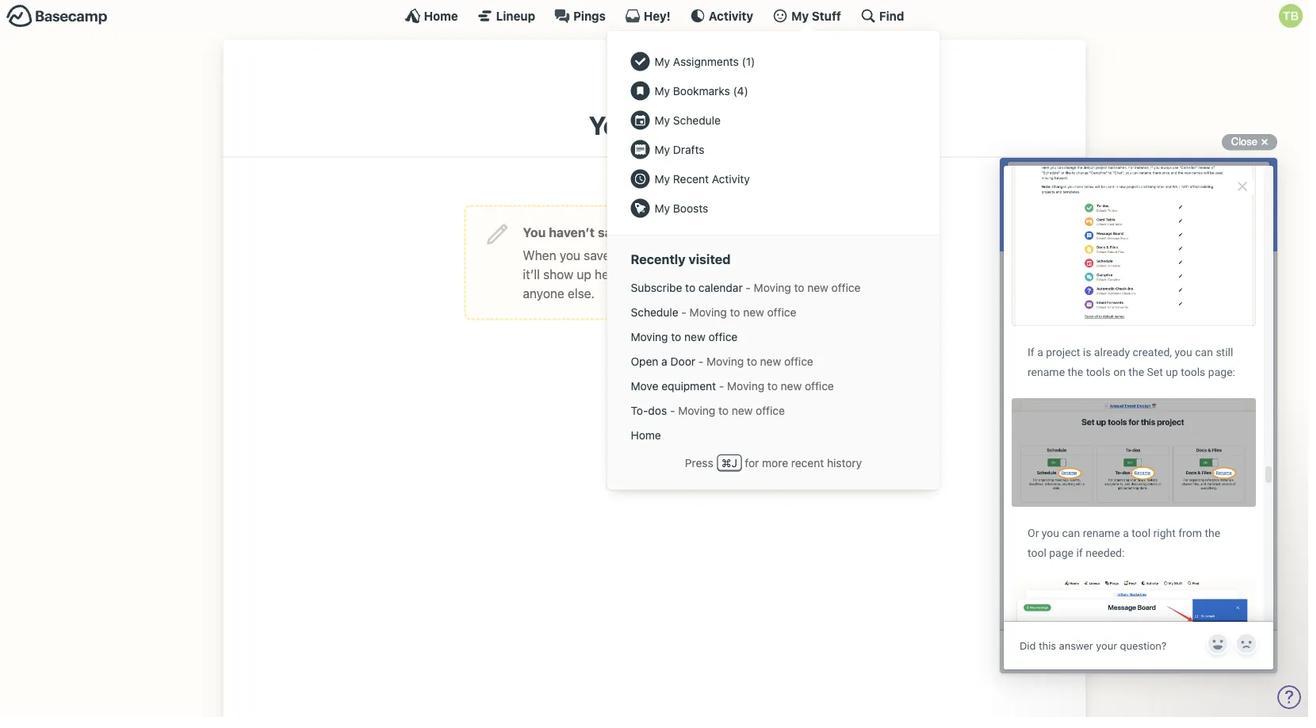 Task type: describe. For each thing, give the bounding box(es) containing it.
you
[[523, 224, 546, 240]]

more
[[763, 456, 789, 469]]

schedule inside recently visited pages element
[[631, 306, 679, 319]]

1 vertical spatial drafts
[[657, 266, 691, 282]]

saved
[[598, 224, 634, 240]]

moving to new office
[[631, 330, 738, 343]]

as
[[755, 247, 769, 263]]

activity link
[[690, 8, 754, 24]]

recently visited pages element
[[623, 275, 925, 448]]

recently visited
[[631, 252, 731, 267]]

- down open a door - moving to new office
[[719, 379, 725, 392]]

open a door - moving to new office
[[631, 355, 814, 368]]

my assignments (1)
[[655, 55, 756, 68]]

tim burton image inside main element
[[1280, 4, 1303, 28]]

to up move equipment - moving to new office
[[747, 355, 758, 368]]

drafts for my drafts
[[673, 143, 705, 156]]

⌘
[[722, 456, 732, 469]]

history
[[827, 456, 862, 469]]

hey!
[[644, 9, 671, 23]]

assignments
[[673, 55, 739, 68]]

my stuff button
[[773, 8, 842, 24]]

drafts for your drafts
[[648, 110, 720, 140]]

1 vertical spatial tim burton image
[[630, 56, 680, 106]]

to inside moving to new office link
[[671, 330, 682, 343]]

my stuff element
[[623, 47, 925, 223]]

moving down equipment at the right of page
[[678, 404, 716, 417]]

lineup link
[[477, 8, 536, 24]]

lineup
[[496, 9, 536, 23]]

2 horizontal spatial a
[[772, 247, 779, 263]]

draft,
[[782, 247, 813, 263]]

activity inside "link"
[[709, 9, 754, 23]]

main element
[[0, 0, 1310, 490]]

my boosts link
[[623, 194, 925, 223]]

subscribe
[[631, 281, 683, 294]]

or
[[679, 247, 691, 263]]

home inside recently visited pages element
[[631, 429, 661, 442]]

my recent activity
[[655, 172, 750, 185]]

to-
[[631, 404, 649, 417]]

visible
[[731, 266, 767, 282]]

moving down calendar
[[690, 306, 727, 319]]

haven't
[[549, 224, 595, 240]]

equipment
[[662, 379, 716, 392]]

0 vertical spatial drafts
[[663, 224, 700, 240]]

0 horizontal spatial home
[[424, 9, 458, 23]]

show
[[543, 266, 574, 282]]

my for my assignments (1)
[[655, 55, 670, 68]]

boosts
[[673, 202, 709, 215]]

(4)
[[733, 84, 749, 97]]

recent
[[673, 172, 709, 185]]

my stuff
[[792, 9, 842, 23]]

activity inside my stuff element
[[712, 172, 750, 185]]

0 horizontal spatial home link
[[405, 8, 458, 24]]

you
[[560, 247, 581, 263]]

your inside you haven't saved any drafts yet when you save a message or document as a draft, it'll show up here. your drafts aren't visible to anyone else.
[[627, 266, 653, 282]]

0 vertical spatial your
[[589, 110, 643, 140]]

to down the recently visited
[[686, 281, 696, 294]]

visited
[[689, 252, 731, 267]]

stuff
[[812, 9, 842, 23]]

to-dos - moving to new office
[[631, 404, 785, 417]]

save
[[584, 247, 610, 263]]

message
[[624, 247, 676, 263]]

aren't
[[694, 266, 727, 282]]

my schedule link
[[623, 106, 925, 135]]

it'll
[[523, 266, 540, 282]]



Task type: locate. For each thing, give the bounding box(es) containing it.
1 horizontal spatial home
[[631, 429, 661, 442]]

0 vertical spatial schedule
[[673, 113, 721, 127]]

my boosts
[[655, 202, 709, 215]]

my for my recent activity
[[655, 172, 670, 185]]

move equipment - moving to new office
[[631, 379, 834, 392]]

0 vertical spatial activity
[[709, 9, 754, 23]]

0 horizontal spatial tim burton image
[[630, 56, 680, 106]]

switch accounts image
[[6, 4, 108, 29]]

your left the my schedule
[[589, 110, 643, 140]]

to
[[770, 266, 782, 282], [686, 281, 696, 294], [795, 281, 805, 294], [730, 306, 741, 319], [671, 330, 682, 343], [747, 355, 758, 368], [768, 379, 778, 392], [719, 404, 729, 417]]

up
[[577, 266, 592, 282]]

activity
[[709, 9, 754, 23], [712, 172, 750, 185]]

1 vertical spatial your
[[627, 266, 653, 282]]

press
[[685, 456, 714, 469]]

my bookmarks (4)
[[655, 84, 749, 97]]

close button
[[1222, 132, 1278, 152]]

moving
[[754, 281, 792, 294], [690, 306, 727, 319], [631, 330, 668, 343], [707, 355, 744, 368], [728, 379, 765, 392], [678, 404, 716, 417]]

document
[[694, 247, 752, 263]]

yet
[[703, 224, 722, 240]]

- right dos
[[670, 404, 675, 417]]

1 horizontal spatial a
[[662, 355, 668, 368]]

a right as
[[772, 247, 779, 263]]

a
[[614, 247, 620, 263], [772, 247, 779, 263], [662, 355, 668, 368]]

you haven't saved any drafts yet when you save a message or document as a draft, it'll show up here. your drafts aren't visible to anyone else.
[[523, 224, 813, 301]]

your drafts
[[589, 110, 720, 140]]

my for my stuff
[[792, 9, 809, 23]]

my left the "assignments"
[[655, 55, 670, 68]]

to down draft, at the top right of the page
[[795, 281, 805, 294]]

⌘ j for more recent history
[[722, 456, 862, 469]]

schedule inside my stuff element
[[673, 113, 721, 127]]

drafts up or
[[663, 224, 700, 240]]

my schedule
[[655, 113, 721, 127]]

home link up more
[[623, 423, 925, 448]]

1 vertical spatial activity
[[712, 172, 750, 185]]

to right visible at the right of the page
[[770, 266, 782, 282]]

0 vertical spatial home link
[[405, 8, 458, 24]]

cross small image
[[1256, 132, 1275, 152], [1256, 132, 1275, 152]]

drafts down or
[[657, 266, 691, 282]]

to up door
[[671, 330, 682, 343]]

1 horizontal spatial tim burton image
[[1280, 4, 1303, 28]]

moving up move equipment - moving to new office
[[707, 355, 744, 368]]

- right calendar
[[746, 281, 751, 294]]

moving down as
[[754, 281, 792, 294]]

moving down open a door - moving to new office
[[728, 379, 765, 392]]

else.
[[568, 286, 595, 301]]

my up your drafts
[[655, 84, 670, 97]]

subscribe to calendar - moving to new office
[[631, 281, 861, 294]]

schedule - moving to new office
[[631, 306, 797, 319]]

1 vertical spatial home link
[[623, 423, 925, 448]]

hey! button
[[625, 8, 671, 24]]

my for my bookmarks (4)
[[655, 84, 670, 97]]

pings
[[574, 9, 606, 23]]

home link left lineup link
[[405, 8, 458, 24]]

my
[[792, 9, 809, 23], [655, 55, 670, 68], [655, 84, 670, 97], [655, 113, 670, 127], [655, 143, 670, 156], [655, 172, 670, 185], [655, 202, 670, 215]]

my up any
[[655, 202, 670, 215]]

bookmarks
[[673, 84, 730, 97]]

my left the stuff
[[792, 9, 809, 23]]

my left "recent" at the right top of page
[[655, 172, 670, 185]]

to down subscribe to calendar - moving to new office
[[730, 306, 741, 319]]

office
[[832, 281, 861, 294], [768, 306, 797, 319], [709, 330, 738, 343], [785, 355, 814, 368], [805, 379, 834, 392], [756, 404, 785, 417]]

a left door
[[662, 355, 668, 368]]

1 vertical spatial schedule
[[631, 306, 679, 319]]

your
[[589, 110, 643, 140], [627, 266, 653, 282]]

- up moving to new office at top
[[682, 306, 687, 319]]

calendar
[[699, 281, 743, 294]]

moving to new office link
[[623, 325, 925, 349]]

home
[[424, 9, 458, 23], [631, 429, 661, 442]]

my for my drafts
[[655, 143, 670, 156]]

moving up 'open'
[[631, 330, 668, 343]]

drafts
[[648, 110, 720, 140], [673, 143, 705, 156]]

my for my schedule
[[655, 113, 670, 127]]

- right door
[[699, 355, 704, 368]]

drafts up my drafts
[[648, 110, 720, 140]]

1 vertical spatial drafts
[[673, 143, 705, 156]]

here.
[[595, 266, 624, 282]]

-
[[746, 281, 751, 294], [682, 306, 687, 319], [699, 355, 704, 368], [719, 379, 725, 392], [670, 404, 675, 417]]

0 vertical spatial home
[[424, 9, 458, 23]]

j
[[732, 456, 738, 469]]

activity up (1)
[[709, 9, 754, 23]]

open
[[631, 355, 659, 368]]

drafts inside my stuff element
[[673, 143, 705, 156]]

close
[[1232, 136, 1258, 148]]

1 horizontal spatial home link
[[623, 423, 925, 448]]

my down your drafts
[[655, 143, 670, 156]]

my drafts
[[655, 143, 705, 156]]

to down move equipment - moving to new office
[[719, 404, 729, 417]]

home left lineup link
[[424, 9, 458, 23]]

my up my drafts
[[655, 113, 670, 127]]

new
[[808, 281, 829, 294], [744, 306, 765, 319], [685, 330, 706, 343], [761, 355, 782, 368], [781, 379, 802, 392], [732, 404, 753, 417]]

drafts down the my schedule
[[673, 143, 705, 156]]

for
[[745, 456, 760, 469]]

home down to-
[[631, 429, 661, 442]]

a right save
[[614, 247, 620, 263]]

schedule
[[673, 113, 721, 127], [631, 306, 679, 319]]

to down moving to new office link
[[768, 379, 778, 392]]

any
[[637, 224, 659, 240]]

find button
[[861, 8, 905, 24]]

activity right "recent" at the right top of page
[[712, 172, 750, 185]]

to inside you haven't saved any drafts yet when you save a message or document as a draft, it'll show up here. your drafts aren't visible to anyone else.
[[770, 266, 782, 282]]

my recent activity link
[[623, 164, 925, 194]]

when
[[523, 247, 557, 263]]

0 horizontal spatial a
[[614, 247, 620, 263]]

my drafts link
[[623, 135, 925, 164]]

schedule down my bookmarks (4)
[[673, 113, 721, 127]]

0 vertical spatial tim burton image
[[1280, 4, 1303, 28]]

tim burton image
[[1280, 4, 1303, 28], [630, 56, 680, 106]]

recently
[[631, 252, 686, 267]]

my inside popup button
[[792, 9, 809, 23]]

anyone
[[523, 286, 565, 301]]

dos
[[649, 404, 667, 417]]

schedule down subscribe
[[631, 306, 679, 319]]

your down message
[[627, 266, 653, 282]]

pings button
[[555, 8, 606, 24]]

find
[[880, 9, 905, 23]]

0 vertical spatial drafts
[[648, 110, 720, 140]]

door
[[671, 355, 696, 368]]

my for my boosts
[[655, 202, 670, 215]]

home link
[[405, 8, 458, 24], [623, 423, 925, 448]]

recent
[[792, 456, 824, 469]]

(1)
[[742, 55, 756, 68]]

drafts
[[663, 224, 700, 240], [657, 266, 691, 282]]

move
[[631, 379, 659, 392]]

1 vertical spatial home
[[631, 429, 661, 442]]



Task type: vqa. For each thing, say whether or not it's contained in the screenshot.
left HOME
yes



